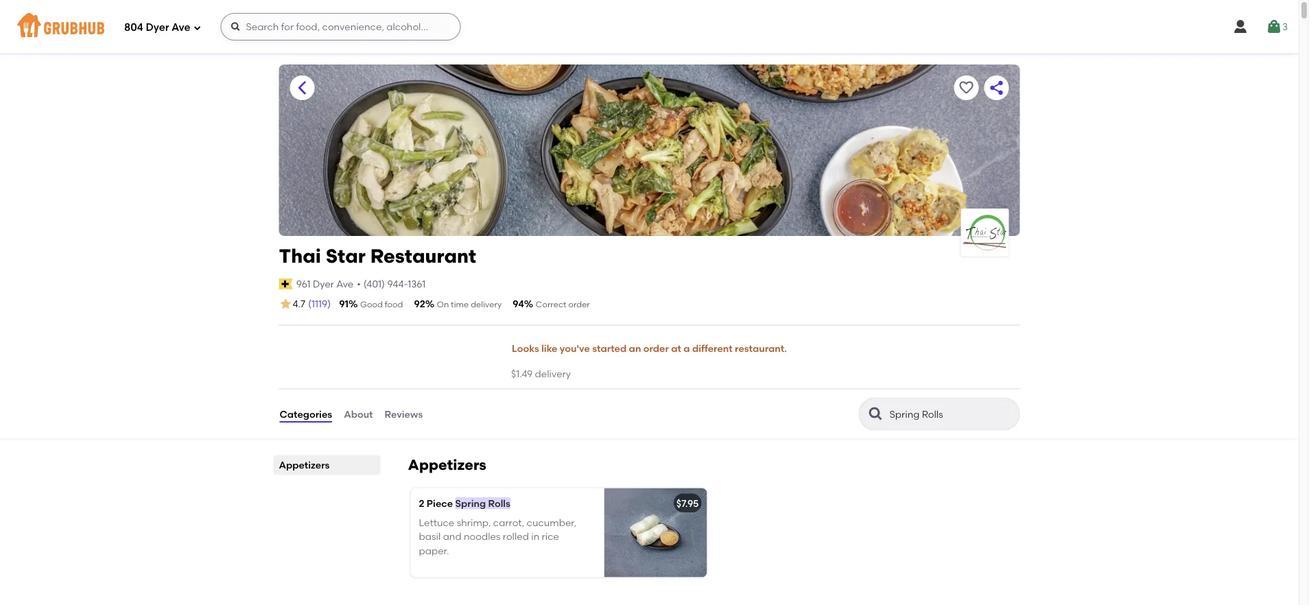 Task type: locate. For each thing, give the bounding box(es) containing it.
0 horizontal spatial ave
[[172, 21, 190, 34]]

961 dyer ave button
[[296, 276, 354, 292]]

ave inside 961 dyer ave button
[[336, 278, 354, 290]]

star icon image
[[279, 297, 293, 311]]

thai
[[279, 245, 321, 268]]

1 vertical spatial ave
[[336, 278, 354, 290]]

2
[[419, 498, 424, 509]]

0 horizontal spatial dyer
[[146, 21, 169, 34]]

dyer right 961
[[313, 278, 334, 290]]

1 horizontal spatial delivery
[[535, 368, 571, 379]]

good food
[[360, 299, 403, 309]]

carrot,
[[493, 517, 524, 529]]

94
[[513, 298, 524, 310]]

3
[[1282, 21, 1288, 32]]

thai star restaurant logo image
[[961, 209, 1009, 257]]

delivery right "time"
[[471, 299, 502, 309]]

order
[[568, 299, 590, 309], [643, 343, 669, 354]]

caret left icon image
[[294, 80, 310, 96]]

944-
[[387, 278, 408, 290]]

reviews button
[[384, 389, 424, 439]]

dyer for 961
[[313, 278, 334, 290]]

search icon image
[[868, 406, 884, 422]]

0 horizontal spatial delivery
[[471, 299, 502, 309]]

appetizers down categories button
[[279, 459, 330, 471]]

4.7
[[293, 298, 305, 310]]

dyer inside button
[[313, 278, 334, 290]]

appetizers tab
[[279, 458, 375, 472]]

time
[[451, 299, 469, 309]]

lettuce shrimp, carrot, cucumber, basil and noodles rolled in rice paper.
[[419, 517, 576, 556]]

ave left the •
[[336, 278, 354, 290]]

3 button
[[1266, 14, 1288, 39]]

subscription pass image
[[279, 278, 293, 289]]

svg image
[[1232, 19, 1249, 35], [1266, 19, 1282, 35], [193, 24, 201, 32]]

1 horizontal spatial svg image
[[1232, 19, 1249, 35]]

1 vertical spatial order
[[643, 343, 669, 354]]

0 vertical spatial order
[[568, 299, 590, 309]]

food
[[385, 299, 403, 309]]

2 piece spring rolls image
[[604, 488, 707, 577]]

1 horizontal spatial order
[[643, 343, 669, 354]]

different
[[692, 343, 733, 354]]

$1.49
[[511, 368, 533, 379]]

delivery down like
[[535, 368, 571, 379]]

save this restaurant button
[[954, 75, 979, 100]]

• (401) 944-1361
[[357, 278, 426, 290]]

dyer inside main navigation navigation
[[146, 21, 169, 34]]

main navigation navigation
[[0, 0, 1299, 54]]

1 horizontal spatial dyer
[[313, 278, 334, 290]]

0 vertical spatial dyer
[[146, 21, 169, 34]]

1 horizontal spatial ave
[[336, 278, 354, 290]]

804 dyer ave
[[124, 21, 190, 34]]

0 vertical spatial ave
[[172, 21, 190, 34]]

92
[[414, 298, 425, 310]]

looks
[[512, 343, 539, 354]]

ave
[[172, 21, 190, 34], [336, 278, 354, 290]]

looks like you've started an order at a different restaurant.
[[512, 343, 787, 354]]

0 horizontal spatial order
[[568, 299, 590, 309]]

ave right 804
[[172, 21, 190, 34]]

paper.
[[419, 545, 449, 556]]

noodles
[[464, 531, 501, 543]]

dyer right 804
[[146, 21, 169, 34]]

order right correct
[[568, 299, 590, 309]]

svg image
[[230, 21, 241, 32]]

ave inside main navigation navigation
[[172, 21, 190, 34]]

and
[[443, 531, 462, 543]]

1 vertical spatial delivery
[[535, 368, 571, 379]]

0 horizontal spatial appetizers
[[279, 459, 330, 471]]

1 vertical spatial dyer
[[313, 278, 334, 290]]

cucumber,
[[527, 517, 576, 529]]

about button
[[343, 389, 374, 439]]

appetizers
[[408, 456, 486, 473], [279, 459, 330, 471]]

restaurant.
[[735, 343, 787, 354]]

rolled
[[503, 531, 529, 543]]

shrimp,
[[457, 517, 491, 529]]

appetizers up piece
[[408, 456, 486, 473]]

share icon image
[[988, 80, 1005, 96]]

delivery
[[471, 299, 502, 309], [535, 368, 571, 379]]

$7.95
[[676, 498, 699, 509]]

on
[[437, 299, 449, 309]]

order left at
[[643, 343, 669, 354]]

dyer
[[146, 21, 169, 34], [313, 278, 334, 290]]

2 horizontal spatial svg image
[[1266, 19, 1282, 35]]



Task type: describe. For each thing, give the bounding box(es) containing it.
in
[[531, 531, 539, 543]]

ave for 961 dyer ave
[[336, 278, 354, 290]]

(1119)
[[308, 298, 331, 310]]

looks like you've started an order at a different restaurant. button
[[511, 334, 788, 364]]

dyer for 804
[[146, 21, 169, 34]]

reviews
[[385, 408, 423, 420]]

Search Thai Star Restaurant search field
[[888, 408, 993, 421]]

961
[[296, 278, 311, 290]]

star
[[326, 245, 366, 268]]

rice
[[542, 531, 559, 543]]

restaurant
[[370, 245, 476, 268]]

(401) 944-1361 button
[[364, 277, 426, 291]]

good
[[360, 299, 383, 309]]

ave for 804 dyer ave
[[172, 21, 190, 34]]

appetizers inside appetizers tab
[[279, 459, 330, 471]]

0 horizontal spatial svg image
[[193, 24, 201, 32]]

$1.49 delivery
[[511, 368, 571, 379]]

a
[[684, 343, 690, 354]]

order inside 'looks like you've started an order at a different restaurant.' button
[[643, 343, 669, 354]]

like
[[541, 343, 557, 354]]

lettuce
[[419, 517, 454, 529]]

91
[[339, 298, 349, 310]]

on time delivery
[[437, 299, 502, 309]]

•
[[357, 278, 361, 290]]

961 dyer ave
[[296, 278, 354, 290]]

about
[[344, 408, 373, 420]]

categories
[[280, 408, 332, 420]]

2 piece spring rolls
[[419, 498, 510, 509]]

you've
[[560, 343, 590, 354]]

correct order
[[536, 299, 590, 309]]

svg image inside 3 button
[[1266, 19, 1282, 35]]

an
[[629, 343, 641, 354]]

1361
[[408, 278, 426, 290]]

0 vertical spatial delivery
[[471, 299, 502, 309]]

1 horizontal spatial appetizers
[[408, 456, 486, 473]]

started
[[592, 343, 627, 354]]

categories button
[[279, 389, 333, 439]]

spring
[[455, 498, 486, 509]]

correct
[[536, 299, 566, 309]]

piece
[[427, 498, 453, 509]]

at
[[671, 343, 681, 354]]

basil
[[419, 531, 441, 543]]

rolls
[[488, 498, 510, 509]]

(401)
[[364, 278, 385, 290]]

Search for food, convenience, alcohol... search field
[[221, 13, 461, 40]]

save this restaurant image
[[958, 80, 975, 96]]

thai star restaurant
[[279, 245, 476, 268]]

804
[[124, 21, 143, 34]]



Task type: vqa. For each thing, say whether or not it's contained in the screenshot.
Thai Star Restaurant
yes



